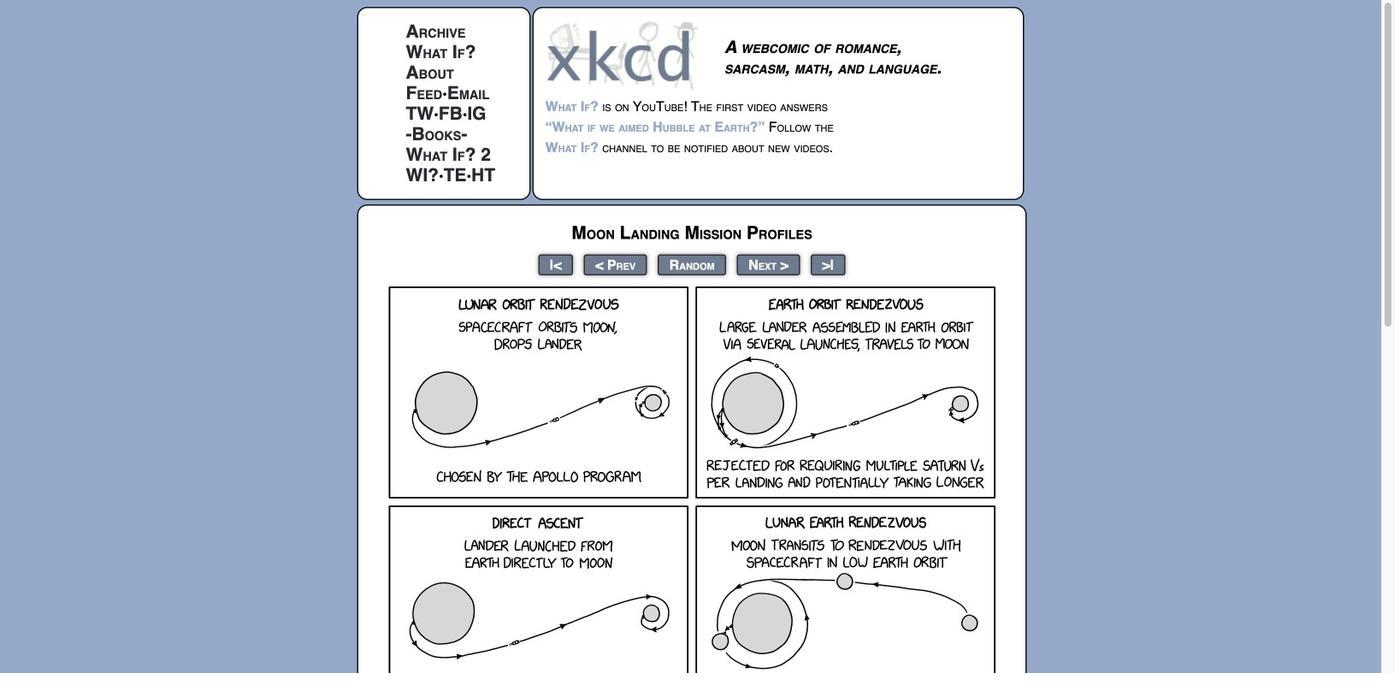 Task type: locate. For each thing, give the bounding box(es) containing it.
xkcd.com logo image
[[545, 20, 704, 91]]

moon landing mission profiles image
[[389, 287, 996, 673]]



